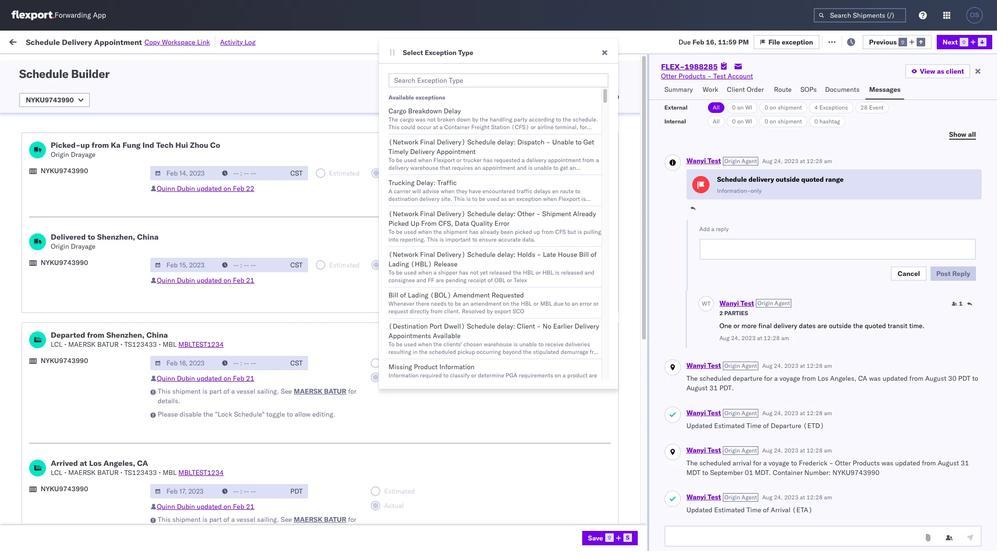 Task type: describe. For each thing, give the bounding box(es) containing it.
2 to from the top
[[389, 228, 395, 235]]

wanyi test origin agent up parties
[[720, 299, 790, 308]]

-- : -- -- text field for departed from shenzhen, china
[[217, 356, 285, 370]]

final inside (network final delivery) schedule delay: holds -  late house bill of lading (hbl) release to be used when a shipper has not yet released the hbl or hbl is released and consignee and ff are pending receipt of obl or telex
[[420, 250, 435, 259]]

upload proof of delivery
[[22, 319, 96, 328]]

angeles, inside arrived at los angeles, ca lcl • maersk batur • ts123433 • mbl mbltest1234
[[104, 458, 135, 468]]

7 ocean from the top
[[313, 509, 332, 518]]

0 vertical spatial has
[[483, 157, 493, 164]]

flex id
[[615, 78, 633, 85]]

2 karl lagerfeld international b.v c/o bleckmann from the top
[[513, 467, 657, 475]]

as inside 'cargo breakdown delay the cargo was not broken down by the handling party according to the schedule. this could occur at a container freight station (cfs) or airline terminal, for example. (network final delivery) schedule delay: dispatch - unable to get timely delivery appointment to be used when flexport or trucker has requested a delivery appointment from a delivery warehouse that requires an appointment and is unable to get an appointment within sla trucking delay: traffic a carrier will advise when they have encountered traffic delays en route to destination delivery site. this is to be used as an exception when flexport is notified of this occurance impacting a shipment's final delivery date/time (network final delivery) schedule delay: other - shipment already picked up from cfs, data quality error to be used when the shipment has already been picked up from cfs but is pulling into reporting. this is important to ensure accurate data.'
[[501, 195, 507, 202]]

on up the traffic
[[528, 172, 538, 181]]

on left "earlier"
[[528, 319, 538, 328]]

kong
[[397, 88, 413, 96]]

mdt
[[687, 468, 701, 477]]

honeywell - test account up date/time
[[513, 193, 592, 202]]

otter up 2006134
[[661, 72, 677, 80]]

the left clients'
[[434, 341, 442, 348]]

0 vertical spatial 1988285
[[685, 62, 718, 71]]

activity log
[[220, 38, 256, 46]]

mar for schedule pickup from amsterdam airport schiphol, haarlemmermeer, netherlands button
[[214, 467, 226, 475]]

honeywell down impacting
[[446, 214, 478, 223]]

delivery inside upload proof of delivery link
[[71, 319, 96, 328]]

to inside delivered to shenzhen, china origin drayage
[[88, 232, 95, 242]]

integration test account - on ag down export
[[446, 319, 549, 328]]

7 resize handle column header from the left
[[599, 74, 610, 551]]

2 released from the left
[[561, 269, 583, 276]]

los inside 'the scheduled departure for a voyage from los angeles, ca was updated from august 30 pdt to august 31 pdt.'
[[818, 374, 829, 383]]

4 schedule delivery appointment button from the top
[[22, 403, 118, 413]]

0 horizontal spatial 16,
[[226, 109, 237, 117]]

confirm pickup from los angeles, ca link for 11:59
[[22, 255, 136, 265]]

test up cfs
[[552, 214, 565, 223]]

updated for arrived at los angeles, ca
[[197, 503, 222, 511]]

an up shipment's
[[509, 195, 515, 202]]

schedule inside (network final delivery) schedule delay: holds -  late house bill of lading (hbl) release to be used when a shipper has not yet released the hbl or hbl is released and consignee and ff are pending receipt of obl or telex
[[467, 250, 496, 259]]

amsterdam
[[90, 462, 125, 470]]

3 flex-2060357 from the top
[[630, 530, 680, 539]]

used down timely
[[404, 157, 417, 164]]

integration down requires
[[446, 172, 479, 181]]

amendment
[[453, 291, 490, 300]]

1 2097290 from the top
[[651, 446, 680, 454]]

2 vertical spatial and
[[417, 277, 426, 284]]

hui
[[175, 140, 188, 150]]

product
[[414, 363, 438, 371]]

ca for 11:59 confirm pickup from los angeles, ca link
[[127, 256, 136, 264]]

appointment for sixth schedule delivery appointment button from the bottom
[[78, 151, 118, 159]]

schedule delivery appointment copy workspace link
[[26, 37, 210, 47]]

exceptions
[[820, 104, 848, 111]]

honeywell - test account up due
[[513, 277, 592, 286]]

container numbers
[[697, 74, 723, 89]]

1 confirm pickup from los angeles, ca from the top
[[22, 87, 136, 96]]

on inside bill of lading (bol) amendment requested whenever there needs to be an amendment on the hbl or mbl due to an error or request directly from client. resolved by export sco
[[503, 300, 510, 307]]

to up stipulated
[[539, 341, 544, 348]]

-- : -- -- text field
[[217, 258, 285, 272]]

0 vertical spatial no
[[227, 59, 234, 66]]

details. for arrived at los angeles, ca
[[158, 525, 180, 534]]

account up get
[[562, 151, 587, 160]]

1 ping from the left
[[446, 88, 462, 96]]

3 1911408 from the top
[[651, 298, 680, 307]]

angeles, inside 'the scheduled departure for a voyage from los angeles, ca was updated from august 30 pdt to august 31 pdt.'
[[830, 374, 857, 383]]

release
[[434, 260, 458, 268]]

for inside the scheduled arrival for a voyage to frederick - otter products was updated from august 31 mdt to september 01 mdt. container number: nyku9743990
[[753, 459, 762, 468]]

0 on shipment for 0
[[765, 118, 802, 125]]

schedule delivery appointment for 6th schedule delivery appointment button
[[22, 445, 118, 454]]

digital for schedule pickup from los angeles international airport
[[622, 130, 641, 139]]

to left the get
[[576, 138, 582, 146]]

cst for co
[[290, 169, 303, 178]]

2 fcl from the top
[[334, 362, 346, 370]]

4 fcl from the top
[[334, 404, 346, 412]]

copy
[[145, 38, 160, 46]]

this shipment is part of a vessel sailing. see maersk batur for arrived at los angeles, ca
[[158, 515, 346, 524]]

1 horizontal spatial file exception
[[834, 37, 878, 46]]

co
[[210, 140, 220, 150]]

september
[[710, 468, 743, 477]]

snoozed : no
[[200, 59, 234, 66]]

0 horizontal spatial required
[[389, 380, 410, 387]]

los inside arrived at los angeles, ca lcl • maersk batur • ts123433 • mbl mbltest1234
[[89, 458, 102, 468]]

bookings up telex
[[513, 256, 541, 265]]

from inside the scheduled arrival for a voyage to frederick - otter products was updated from august 31 mdt to september 01 mdt. container number: nyku9743990
[[922, 459, 936, 468]]

1 horizontal spatial file
[[834, 37, 845, 46]]

order
[[747, 85, 764, 94]]

0 horizontal spatial file exception
[[769, 38, 813, 46]]

account up date/time
[[566, 193, 592, 202]]

1 vertical spatial pdt
[[290, 487, 303, 496]]

updated estimated time of arrival (eta)
[[687, 506, 813, 515]]

for inside 'the scheduled departure for a voyage from los angeles, ca was updated from august 30 pdt to august 31 pdt.'
[[764, 374, 773, 383]]

bookings test consignee down quality
[[446, 235, 522, 244]]

(cfs)
[[511, 123, 529, 131]]

1 confirm pickup from los angeles, ca button from the top
[[22, 87, 136, 97]]

1 vertical spatial august
[[687, 384, 708, 392]]

bookings down data
[[446, 235, 474, 244]]

bookings test consignee up resolved
[[446, 298, 522, 307]]

mbl inside arrived at los angeles, ca lcl • maersk batur • ts123433 • mbl mbltest1234
[[163, 469, 177, 477]]

los for schedule pickup from los angeles international airport button on the top left
[[90, 125, 101, 133]]

4 flex-1911466 from the top
[[630, 425, 680, 433]]

according
[[529, 116, 555, 123]]

0 vertical spatial flex-1988285
[[661, 62, 718, 71]]

2 ping - test entity from the left
[[513, 88, 568, 96]]

1 released from the left
[[490, 269, 512, 276]]

account up shipment's
[[500, 193, 525, 202]]

pst, for third schedule pickup from los angeles, ca button from the bottom's schedule pickup from los angeles, ca link
[[197, 362, 211, 370]]

the down cfs,
[[434, 228, 442, 235]]

time
[[389, 356, 400, 363]]

0 vertical spatial information
[[440, 363, 475, 371]]

0 vertical spatial appointment
[[548, 157, 581, 164]]

0 horizontal spatial available
[[389, 94, 414, 101]]

2 horizontal spatial and
[[585, 269, 595, 276]]

1 vertical spatial 1988285
[[651, 109, 680, 117]]

2 (network from the top
[[389, 210, 418, 218]]

when inside (destination port dwell) schedule delay: client -  no earlier delivery appointments available to be used when the clients' chosen warehouse is unable to receive deliveries resulting in the scheduled pickup occurring beyond the stipulated demurrage free time missing product information information required to classify or determine pga requirements on a product are required
[[418, 341, 432, 348]]

mbltest1234 inside arrived at los angeles, ca lcl • maersk batur • ts123433 • mbl mbltest1234
[[178, 469, 224, 477]]

be inside (destination port dwell) schedule delay: client -  no earlier delivery appointments available to be used when the clients' chosen warehouse is unable to receive deliveries resulting in the scheduled pickup occurring beyond the stipulated demurrage free time missing product information information required to classify or determine pga requirements on a product are required
[[396, 341, 403, 348]]

one or more final delivery dates are outside the quoted transit time. aug 24, 2023 at 12:28 am
[[720, 322, 925, 342]]

test up resolved
[[476, 298, 489, 307]]

quinn dubin updated on feb 22
[[157, 184, 254, 193]]

documents inside button
[[825, 85, 860, 94]]

3, for los
[[227, 488, 234, 497]]

5 -- from the top
[[764, 425, 772, 433]]

2 flex-2097290 from the top
[[630, 467, 680, 475]]

clearance
[[74, 172, 105, 180]]

2 ocean from the top
[[313, 214, 332, 223]]

has inside (network final delivery) schedule delay: holds -  late house bill of lading (hbl) release to be used when a shipper has not yet released the hbl or hbl is released and consignee and ff are pending receipt of obl or telex
[[459, 269, 469, 276]]

please disable the "lock schedule" toggle to allow editing.
[[158, 410, 335, 419]]

bill inside bill of lading (bol) amendment requested whenever there needs to be an amendment on the hbl or mbl due to an error or request directly from client. resolved by export sco
[[389, 291, 398, 300]]

account up (cfs)
[[513, 109, 538, 117]]

test left house
[[542, 256, 555, 265]]

test up "earlier"
[[542, 298, 555, 307]]

origin inside button
[[379, 78, 395, 85]]

to left get
[[553, 164, 559, 171]]

1 entity from the left
[[484, 88, 502, 96]]

quinn dubin updated on feb 21 for delivered to shenzhen, china
[[157, 276, 254, 285]]

from inside bill of lading (bol) amendment requested whenever there needs to be an amendment on the hbl or mbl due to an error or request directly from client. resolved by export sco
[[431, 308, 443, 315]]

test up mofu0618318
[[714, 72, 726, 80]]

5 ocean from the top
[[313, 383, 332, 391]]

pm for 6th schedule pickup from los angeles, ca button from the top of the page
[[185, 488, 195, 497]]

account up been
[[500, 214, 525, 223]]

are inside one or more final delivery dates are outside the quoted transit time. aug 24, 2023 at 12:28 am
[[818, 322, 827, 330]]

integration test account - western digital for schedule pickup from los angeles international airport
[[513, 130, 641, 139]]

2
[[720, 310, 723, 317]]

client inside (destination port dwell) schedule delay: client -  no earlier delivery appointments available to be used when the clients' chosen warehouse is unable to receive deliveries resulting in the scheduled pickup occurring beyond the stipulated demurrage free time missing product information information required to classify or determine pga requirements on a product are required
[[517, 322, 535, 331]]

2001714 for schedule pickup from los angeles international airport
[[651, 130, 680, 139]]

occur
[[417, 123, 432, 131]]

voyage for from
[[780, 374, 800, 383]]

2 schedule delivery appointment button from the top
[[22, 150, 118, 161]]

4 resize handle column header from the left
[[363, 74, 375, 551]]

t
[[708, 300, 711, 307]]

but
[[568, 228, 576, 235]]

2 07492792403 from the top
[[764, 467, 809, 475]]

test123
[[764, 235, 792, 244]]

1911408 for 11:59 pm pst, feb 14, 2023
[[651, 67, 680, 75]]

honeywell down shipper
[[446, 277, 478, 286]]

schedule builder
[[19, 67, 109, 81]]

ca for confirm pickup from los angeles, ca link related to 9:30
[[127, 277, 136, 285]]

advise
[[423, 188, 439, 195]]

shipment inside 'cargo breakdown delay the cargo was not broken down by the handling party according to the schedule. this could occur at a container freight station (cfs) or airline terminal, for example. (network final delivery) schedule delay: dispatch - unable to get timely delivery appointment to be used when flexport or trucker has requested a delivery appointment from a delivery warehouse that requires an appointment and is unable to get an appointment within sla trucking delay: traffic a carrier will advise when they have encountered traffic delays en route to destination delivery site. this is to be used as an exception when flexport is notified of this occurance impacting a shipment's final delivery date/time (network final delivery) schedule delay: other - shipment already picked up from cfs, data quality error to be used when the shipment has already been picked up from cfs but is pulling into reporting. this is important to ensure accurate data.'
[[444, 228, 468, 235]]

ocean fcl for fourth schedule delivery appointment button from the bottom of the page
[[313, 404, 346, 412]]

11:59 pm pst, mar 2, 2023 for fourth schedule delivery appointment button from the bottom of the page
[[164, 404, 252, 412]]

flexport. image
[[11, 11, 55, 20]]

departed
[[51, 330, 85, 340]]

is inside (network final delivery) schedule delay: holds -  late house bill of lading (hbl) release to be used when a shipper has not yet released the hbl or hbl is released and consignee and ff are pending receipt of obl or telex
[[555, 269, 560, 276]]

flexport up that
[[434, 157, 455, 164]]

origin country button
[[375, 76, 432, 86]]

otter up (cfs)
[[513, 109, 528, 117]]

1 horizontal spatial has
[[469, 228, 479, 235]]

bill of lading (bol) amendment requested whenever there needs to be an amendment on the hbl or mbl due to an error or request directly from client. resolved by export sco
[[389, 291, 599, 315]]

1 resize handle column header from the left
[[147, 74, 159, 551]]

schiphol,
[[45, 471, 74, 480]]

updated for departed from shenzhen, china
[[197, 374, 222, 383]]

1 demo from the top
[[473, 341, 491, 349]]

1 aug 24, 2023 at 12:28 am from the top
[[762, 157, 832, 165]]

6 resize handle column header from the left
[[496, 74, 508, 551]]

3 schedule delivery appointment button from the top
[[22, 213, 118, 224]]

get
[[584, 138, 594, 146]]

to right mdt
[[702, 468, 709, 477]]

on up free
[[595, 319, 605, 328]]

confirm pickup from los angeles, ca link for 9:30
[[22, 276, 136, 286]]

ts123433 inside arrived at los angeles, ca lcl • maersk batur • ts123433 • mbl mbltest1234
[[124, 469, 157, 477]]

workspace
[[162, 38, 195, 46]]

5 schedule pickup from los angeles, ca button from the top
[[22, 382, 140, 392]]

of inside button
[[64, 319, 70, 328]]

2 final from the top
[[420, 210, 435, 218]]

next button
[[937, 35, 993, 49]]

2 entity from the left
[[551, 88, 568, 96]]

lcl inside departed from shenzhen, china lcl • maersk batur • ts123433 • mbl mbltest1234
[[51, 340, 62, 349]]

from inside "picked-up from ka fung ind tech hui zhou co origin drayage"
[[92, 140, 109, 150]]

3, for amsterdam
[[228, 467, 234, 475]]

be inside bill of lading (bol) amendment requested whenever there needs to be an amendment on the hbl or mbl due to an error or request directly from client. resolved by export sco
[[455, 300, 461, 307]]

appointment for 7th schedule delivery appointment button from the bottom
[[78, 66, 118, 75]]

test up receive
[[547, 319, 560, 328]]

sailing. for arrived at los angeles, ca
[[257, 515, 279, 524]]

filtered
[[10, 59, 33, 67]]

3 2060357 from the top
[[651, 530, 680, 539]]

is inside (destination port dwell) schedule delay: client -  no earlier delivery appointments available to be used when the clients' chosen warehouse is unable to receive deliveries resulting in the scheduled pickup occurring beyond the stipulated demurrage free time missing product information information required to classify or determine pga requirements on a product are required
[[514, 341, 518, 348]]

4 ocean from the top
[[313, 362, 332, 370]]

- inside (network final delivery) schedule delay: holds -  late house bill of lading (hbl) release to be used when a shipper has not yet released the hbl or hbl is released and consignee and ff are pending receipt of obl or telex
[[537, 250, 541, 259]]

schedule inside (destination port dwell) schedule delay: client -  no earlier delivery appointments available to be used when the clients' chosen warehouse is unable to receive deliveries resulting in the scheduled pickup occurring beyond the stipulated demurrage free time missing product information information required to classify or determine pga requirements on a product are required
[[467, 322, 495, 331]]

2 horizontal spatial exception
[[847, 37, 878, 46]]

name
[[463, 78, 478, 85]]

test down resolved
[[481, 319, 494, 328]]

1 bleckmann from the top
[[623, 446, 657, 454]]

honeywell - test account up cfs
[[513, 214, 592, 223]]

1 vertical spatial flex-1988285
[[630, 109, 680, 117]]

pickup for third schedule pickup from los angeles, ca button from the bottom
[[52, 361, 73, 370]]

wanyi test origin agent up information-
[[687, 156, 757, 165]]

otter inside the scheduled arrival for a voyage to frederick - otter products was updated from august 31 mdt to september 01 mdt. container number: nyku9743990
[[835, 459, 851, 468]]

maersk inside arrived at los angeles, ca lcl • maersk batur • ts123433 • mbl mbltest1234
[[68, 469, 96, 477]]

ocean fcl for 'confirm pickup from los angeles, ca' "button" for 11:59 pm pst, feb 23, 2023
[[313, 256, 346, 265]]

august inside the scheduled arrival for a voyage to frederick - otter products was updated from august 31 mdt to september 01 mdt. container number: nyku9743990
[[938, 459, 959, 468]]

requirements
[[519, 372, 553, 379]]

error
[[495, 219, 510, 228]]

export
[[495, 308, 511, 315]]

updated for delivered to shenzhen, china
[[197, 276, 222, 285]]

a inside (network final delivery) schedule delay: holds -  late house bill of lading (hbl) release to be used when a shipper has not yet released the hbl or hbl is released and consignee and ff are pending receipt of obl or telex
[[434, 269, 437, 276]]

traffic
[[517, 188, 533, 195]]

the inside one or more final delivery dates are outside the quoted transit time. aug 24, 2023 at 12:28 am
[[853, 322, 863, 330]]

1 horizontal spatial appointment
[[483, 164, 516, 171]]

honeywell - test account down yet
[[446, 277, 525, 286]]

have
[[469, 188, 481, 195]]

3 resize handle column header from the left
[[297, 74, 308, 551]]

hbl up telex
[[523, 269, 534, 276]]

12:30 pm pst, feb 17, 2023 for schedule pickup from los angeles international airport
[[164, 130, 255, 139]]

0 vertical spatial 16,
[[706, 38, 717, 46]]

pst, for 2nd schedule pickup from los angeles, ca button from the bottom of the page schedule pickup from los angeles, ca link
[[197, 383, 211, 391]]

quoted inside one or more final delivery dates are outside the quoted transit time. aug 24, 2023 at 12:28 am
[[865, 322, 886, 330]]

2060357 for schedule delivery appointment
[[651, 509, 680, 518]]

upload proof of delivery button
[[22, 319, 96, 329]]

test up pdt.
[[708, 361, 721, 370]]

honeywell up other at the right top of the page
[[513, 193, 544, 202]]

wi for internal
[[745, 118, 752, 125]]

12:00 pm pst, feb 20, 2023
[[164, 172, 255, 181]]

demo for 2nd schedule pickup from los angeles, ca button from the bottom of the page
[[473, 383, 491, 391]]

the up the terminal,
[[563, 116, 571, 123]]

1 -- from the top
[[764, 341, 772, 349]]

schedule inside schedule pickup from los angeles international airport
[[22, 125, 50, 133]]

to inside 'the scheduled departure for a voyage from los angeles, ca was updated from august 30 pdt to august 31 pdt.'
[[973, 374, 979, 383]]

ocean lcl for 11:59 pm pst, mar 3, 2023
[[313, 509, 346, 518]]

used down encountered
[[487, 195, 500, 202]]

delivery) inside (network final delivery) schedule delay: holds -  late house bill of lading (hbl) release to be used when a shipper has not yet released the hbl or hbl is released and consignee and ff are pending receipt of obl or telex
[[437, 250, 466, 259]]

account up deliveries
[[562, 319, 587, 328]]

am for 9:00
[[180, 319, 191, 328]]

2 b.v from the top
[[597, 467, 608, 475]]

Search Exception Type text field
[[389, 73, 609, 88]]

los for first schedule pickup from los angeles, ca button
[[90, 108, 101, 117]]

delay: inside (network final delivery) schedule delay: holds -  late house bill of lading (hbl) release to be used when a shipper has not yet released the hbl or hbl is released and consignee and ff are pending receipt of obl or telex
[[497, 250, 516, 259]]

be down timely
[[396, 157, 403, 164]]

pickup for third schedule pickup from los angeles, ca button from the top
[[52, 235, 73, 243]]

1 ping - test entity from the left
[[446, 88, 502, 96]]

12 resize handle column header from the left
[[973, 74, 984, 551]]

test down "earlier"
[[542, 341, 555, 349]]

delay: up the error
[[497, 210, 516, 218]]

trucking
[[389, 179, 415, 187]]

1 fcl from the top
[[334, 256, 346, 265]]

show
[[949, 130, 967, 139]]

los for 'confirm pickup from los angeles, ca' "button" corresponding to 9:30 am pst, feb 24, 2023
[[86, 277, 97, 285]]

wanyi test origin agent for the scheduled arrival for a voyage to frederick - otter products was updated from august 31 mdt to september 01 mdt. container number: nyku9743990
[[687, 446, 757, 455]]

flexport down classify
[[446, 383, 471, 391]]

1 final from the top
[[420, 138, 435, 146]]

due
[[679, 38, 691, 46]]

4 schedule pickup from los angeles, ca from the top
[[22, 340, 140, 349]]

1 b.v from the top
[[597, 446, 608, 454]]

requested
[[494, 157, 520, 164]]

os button
[[964, 4, 986, 26]]

pickup for 'confirm pickup from los angeles, ca' "button" for 11:59 pm pst, feb 23, 2023
[[48, 256, 69, 264]]

documents button
[[821, 81, 866, 100]]

2001714 for schedule delivery appointment
[[651, 151, 680, 160]]

snoozed
[[200, 59, 222, 66]]

schedule pickup from los angeles, ca for third schedule pickup from los angeles, ca button from the top
[[22, 235, 140, 243]]

test down name
[[470, 88, 482, 96]]

vietnam for 12:00 pm pst, feb 20, 2023
[[379, 172, 404, 181]]

allow
[[295, 410, 311, 419]]

pm for upload customs clearance documents button on the top
[[185, 172, 195, 181]]

1 to from the top
[[389, 157, 395, 164]]

(network inside (network final delivery) schedule delay: holds -  late house bill of lading (hbl) release to be used when a shipper has not yet released the hbl or hbl is released and consignee and ff are pending receipt of obl or telex
[[389, 250, 418, 259]]

as inside button
[[937, 67, 945, 76]]

to up client.
[[448, 300, 453, 307]]

flex-1977428 for confirm pickup from los angeles, ca
[[630, 277, 680, 286]]

quinn dubin updated on feb 21 button for departed from shenzhen, china
[[157, 374, 254, 383]]

bookings down requirements
[[513, 383, 541, 391]]

picked-
[[51, 140, 80, 150]]

more
[[742, 322, 757, 330]]

blocked,
[[118, 59, 142, 66]]

flex id button
[[610, 76, 683, 86]]

bookings up holds
[[513, 235, 541, 244]]

schedule inside schedule delivery outside quoted range information-only
[[717, 175, 747, 184]]

delivery inside one or more final delivery dates are outside the quoted transit time. aug 24, 2023 at 12:28 am
[[774, 322, 798, 330]]

4 bicu1234565, demu1232567 from the top
[[697, 425, 795, 433]]

schedule delivery appointment for third schedule delivery appointment button
[[22, 214, 118, 222]]

1 vertical spatial international
[[557, 446, 596, 454]]

3 schedule pickup from los angeles, ca button from the top
[[22, 234, 140, 245]]

into
[[389, 236, 399, 243]]

test down the unable
[[547, 151, 560, 160]]

container numbers button
[[692, 72, 749, 89]]

up inside "picked-up from ka fung ind tech hui zhou co origin drayage"
[[80, 140, 90, 150]]

2 lagerfeld from the top
[[527, 467, 555, 475]]

frederick
[[799, 459, 828, 468]]

mmm d, yyyy text field for picked-up from ka fung ind tech hui zhou co
[[150, 166, 218, 180]]

7:30 for schedule delivery appointment
[[164, 214, 179, 223]]

ca inside arrived at los angeles, ca lcl • maersk batur • ts123433 • mbl mbltest1234
[[137, 458, 148, 468]]

updated inside the scheduled arrival for a voyage to frederick - otter products was updated from august 31 mdt to september 01 mdt. container number: nyku9743990
[[895, 459, 921, 468]]

the right in
[[419, 348, 428, 356]]

documents inside button
[[107, 172, 141, 180]]

bookings up "consignee" button in the top right of the page
[[513, 67, 541, 75]]

w t
[[702, 300, 711, 307]]

unable inside 'cargo breakdown delay the cargo was not broken down by the handling party according to the schedule. this could occur at a container freight station (cfs) or airline terminal, for example. (network final delivery) schedule delay: dispatch - unable to get timely delivery appointment to be used when flexport or trucker has requested a delivery appointment from a delivery warehouse that requires an appointment and is unable to get an appointment within sla trucking delay: traffic a carrier will advise when they have encountered traffic delays en route to destination delivery site. this is to be used as an exception when flexport is notified of this occurance impacting a shipment's final delivery date/time (network final delivery) schedule delay: other - shipment already picked up from cfs, data quality error to be used when the shipment has already been picked up from cfs but is pulling into reporting. this is important to ensure accurate data.'
[[534, 164, 552, 171]]

0 horizontal spatial appointment
[[389, 172, 422, 179]]

from inside departed from shenzhen, china lcl • maersk batur • ts123433 • mbl mbltest1234
[[87, 330, 104, 340]]

picked-up from ka fung ind tech hui zhou co origin drayage
[[51, 140, 220, 159]]

schedule pickup from los angeles international airport link
[[22, 124, 146, 143]]

origin inside "picked-up from ka fung ind tech hui zhou co origin drayage"
[[51, 150, 69, 159]]

work inside button
[[105, 37, 121, 46]]

31 inside 'the scheduled departure for a voyage from los angeles, ca was updated from august 30 pdt to august 31 pdt.'
[[710, 384, 718, 392]]

2 bleckmann from the top
[[623, 467, 657, 475]]

(etd)
[[803, 421, 824, 430]]

bookings up sco at the bottom of the page
[[513, 298, 541, 307]]

quinn dubin updated on feb 22 button
[[157, 184, 254, 193]]

1 vertical spatial information
[[389, 372, 419, 379]]

test up name
[[476, 67, 489, 75]]

4 bicu1234565, from the top
[[697, 425, 744, 433]]

operator
[[892, 78, 915, 85]]

was inside 'the scheduled departure for a voyage from los angeles, ca was updated from august 30 pdt to august 31 pdt.'
[[869, 374, 881, 383]]

2 ping from the left
[[513, 88, 529, 96]]

forwarding app
[[55, 11, 106, 20]]

all button for internal
[[708, 116, 725, 127]]

bookings test consignee up "earlier"
[[513, 298, 589, 307]]

be down have
[[479, 195, 486, 202]]

segu6076363 for schedule pickup from los angeles, ca
[[697, 488, 744, 496]]

5 schedule delivery appointment button from the top
[[22, 424, 118, 434]]

account up requested
[[500, 277, 525, 286]]

1 schedule delivery appointment button from the top
[[22, 66, 118, 76]]

9 resize handle column header from the left
[[747, 74, 759, 551]]

delay:
[[416, 179, 436, 187]]

schedule pickup from los angeles, ca for 2nd schedule pickup from los angeles, ca button from the bottom of the page
[[22, 382, 140, 391]]

otter down the lock schedule at the left top
[[446, 109, 462, 117]]

1 flex-2097290 from the top
[[630, 446, 680, 454]]

vessel for departed from shenzhen, china
[[237, 387, 255, 396]]

12:00
[[164, 172, 183, 181]]

occurance
[[428, 203, 455, 210]]

11:59 pm pst, mar 2, 2023 for third schedule pickup from los angeles, ca button from the bottom
[[164, 362, 252, 370]]

test down 'according'
[[547, 130, 560, 139]]

mbl inside departed from shenzhen, china lcl • maersk batur • ts123433 • mbl mbltest1234
[[163, 340, 177, 349]]

pm for 5th schedule pickup from los angeles, ca button from the bottom of the page
[[180, 193, 191, 202]]

31 inside the scheduled arrival for a voyage to frederick - otter products was updated from august 31 mdt to september 01 mdt. container number: nyku9743990
[[961, 459, 969, 468]]

6 schedule delivery appointment button from the top
[[22, 445, 118, 455]]

to left allow
[[287, 410, 293, 419]]

los for 5th schedule pickup from los angeles, ca button from the bottom of the page
[[90, 193, 101, 201]]

test down requirements
[[542, 383, 555, 391]]

maersk batur link for arrived at los angeles, ca
[[294, 515, 346, 525]]

mbl/mawb
[[764, 78, 797, 85]]

appointment for third schedule delivery appointment button
[[78, 214, 118, 222]]

flex-1911408 for 11:59 pm pst, feb 23, 2023
[[630, 256, 680, 265]]

9:00
[[164, 319, 179, 328]]

test up yet
[[476, 256, 489, 265]]

1 horizontal spatial exception
[[782, 38, 813, 46]]

obl
[[494, 277, 506, 284]]

0 horizontal spatial products
[[464, 109, 491, 117]]

test down quality
[[476, 235, 489, 244]]

holds
[[518, 250, 535, 259]]

test up en
[[547, 172, 560, 181]]

1 karl from the top
[[513, 446, 525, 454]]

delivery inside (destination port dwell) schedule delay: client -  no earlier delivery appointments available to be used when the clients' chosen warehouse is unable to receive deliveries resulting in the scheduled pickup occurring beyond the stipulated demurrage free time missing product information information required to classify or determine pga requirements on a product are required
[[575, 322, 599, 331]]

cargo
[[389, 107, 406, 115]]

a inside the scheduled arrival for a voyage to frederick - otter products was updated from august 31 mdt to september 01 mdt. container number: nyku9743990
[[764, 459, 767, 468]]

lock
[[436, 93, 451, 101]]

schedule"
[[234, 410, 265, 419]]

4 ocean lcl from the top
[[313, 530, 346, 539]]

when up site.
[[441, 188, 455, 195]]

test up date/time
[[552, 193, 565, 202]]

1 07492792403 from the top
[[764, 446, 809, 454]]

mabltest12345 for schedule pickup from los angeles, ca
[[764, 488, 818, 497]]

to left classify
[[443, 372, 449, 379]]

2 resize handle column header from the left
[[261, 74, 272, 551]]

an left the error on the bottom right
[[572, 300, 578, 307]]

4 exceptions
[[815, 104, 848, 111]]

unable
[[552, 138, 574, 146]]

4 1911466 from the top
[[651, 425, 680, 433]]

pickup for 2nd schedule pickup from los angeles, ca button from the bottom of the page
[[52, 382, 73, 391]]

8 resize handle column header from the left
[[681, 74, 692, 551]]

8 ocean from the top
[[313, 530, 332, 539]]

flex-2060357 for schedule delivery appointment
[[630, 509, 680, 518]]

the left "lock
[[203, 410, 213, 419]]

notified
[[389, 203, 409, 210]]

bicu1234565, demu1232567 for 2nd schedule pickup from los angeles, ca button from the bottom of the page
[[697, 382, 795, 391]]

lading inside (network final delivery) schedule delay: holds -  late house bill of lading (hbl) release to be used when a shipper has not yet released the hbl or hbl is released and consignee and ff are pending receipt of obl or telex
[[389, 260, 409, 268]]

wanyi for the scheduled departure for a voyage from los angeles, ca was updated from august 30 pdt to august 31 pdt.
[[687, 361, 706, 370]]

are inside (destination port dwell) schedule delay: client -  no earlier delivery appointments available to be used when the clients' chosen warehouse is unable to receive deliveries resulting in the scheduled pickup occurring beyond the stipulated demurrage free time missing product information information required to classify or determine pga requirements on a product are required
[[589, 372, 597, 379]]

digital for schedule delivery appointment
[[622, 151, 641, 160]]

bookings up client name
[[446, 67, 474, 75]]

integration for upload customs clearance documents
[[513, 172, 546, 181]]

an down amendment
[[463, 300, 469, 307]]

test 20 wi team assignment
[[892, 67, 975, 75]]

view as client button
[[905, 64, 971, 78]]

3 ocean from the top
[[313, 256, 332, 265]]

21, for schedule delivery appointment
[[222, 214, 233, 223]]

china inside departed from shenzhen, china lcl • maersk batur • ts123433 • mbl mbltest1234
[[146, 330, 168, 340]]

3 flex-1911408 from the top
[[630, 298, 680, 307]]

test up station
[[498, 109, 511, 117]]

1 c/o from the top
[[610, 446, 621, 454]]

schedule delivery appointment for sixth schedule delivery appointment button from the bottom
[[22, 151, 118, 159]]

1 demo123 from the top
[[764, 256, 796, 265]]

- inside (destination port dwell) schedule delay: client -  no earlier delivery appointments available to be used when the clients' chosen warehouse is unable to receive deliveries resulting in the scheduled pickup occurring beyond the stipulated demurrage free time missing product information information required to classify or determine pga requirements on a product are required
[[537, 322, 541, 331]]

quinn for delivered to shenzhen, china
[[157, 276, 175, 285]]

test up "consignee" button in the top right of the page
[[542, 67, 555, 75]]

2 delivery) from the top
[[437, 210, 466, 218]]

12:28 inside one or more final delivery dates are outside the quoted transit time. aug 24, 2023 at 12:28 am
[[764, 335, 780, 342]]

pickup for schedule pickup from amsterdam airport schiphol, haarlemmermeer, netherlands button
[[52, 462, 73, 470]]

batur inside departed from shenzhen, china lcl • maersk batur • ts123433 • mbl mbltest1234
[[97, 340, 119, 349]]

container inside the scheduled arrival for a voyage to frederick - otter products was updated from august 31 mdt to september 01 mdt. container number: nyku9743990
[[773, 468, 803, 477]]

1977428 for schedule delivery appointment
[[651, 214, 680, 223]]

flex-1911408 for 11:59 pm pst, feb 14, 2023
[[630, 67, 680, 75]]

ts123433 inside departed from shenzhen, china lcl • maersk batur • ts123433 • mbl mbltest1234
[[124, 340, 157, 349]]

2 2097290 from the top
[[651, 467, 680, 475]]

no inside (destination port dwell) schedule delay: client -  no earlier delivery appointments available to be used when the clients' chosen warehouse is unable to receive deliveries resulting in the scheduled pickup occurring beyond the stipulated demurrage free time missing product information information required to classify or determine pga requirements on a product are required
[[543, 322, 552, 331]]

test up encountered
[[481, 172, 494, 181]]

already
[[573, 210, 596, 218]]

wanyi test button up maeu1234567
[[687, 156, 721, 165]]

test down yet
[[485, 277, 498, 286]]

the inside bill of lading (bol) amendment requested whenever there needs to be an amendment on the hbl or mbl due to an error or request directly from client. resolved by export sco
[[511, 300, 520, 307]]

2023 inside one or more final delivery dates are outside the quoted transit time. aug 24, 2023 at 12:28 am
[[742, 335, 756, 342]]

account down get
[[562, 172, 587, 181]]

2 schedule pickup from los angeles, ca button from the top
[[22, 192, 140, 203]]

for details. for departed from shenzhen, china
[[158, 387, 357, 405]]

ff
[[428, 277, 435, 284]]

honeywell up requested
[[513, 277, 544, 286]]

account up client order at right
[[728, 72, 753, 80]]

at inside 'cargo breakdown delay the cargo was not broken down by the handling party according to the schedule. this could occur at a container freight station (cfs) or airline terminal, for example. (network final delivery) schedule delay: dispatch - unable to get timely delivery appointment to be used when flexport or trucker has requested a delivery appointment from a delivery warehouse that requires an appointment and is unable to get an appointment within sla trucking delay: traffic a carrier will advise when they have encountered traffic delays en route to destination delivery site. this is to be used as an exception when flexport is notified of this occurance impacting a shipment's final delivery date/time (network final delivery) schedule delay: other - shipment already picked up from cfs, data quality error to be used when the shipment has already been picked up from cfs but is pulling into reporting. this is important to ensure accurate data.'
[[433, 123, 438, 131]]

pst, for upload proof of delivery link
[[193, 319, 208, 328]]

consignee button
[[508, 76, 601, 86]]

angeles, for 1st 'confirm pickup from los angeles, ca' "button"
[[99, 87, 125, 96]]

used up reporting.
[[404, 228, 417, 235]]

0 vertical spatial august
[[925, 374, 947, 383]]

agent for the scheduled departure for a voyage from los angeles, ca was updated from august 30 pdt to august 31 pdt.
[[742, 362, 757, 370]]

1 lagerfeld from the top
[[527, 446, 555, 454]]

pm for 1st schedule delivery appointment button from the bottom of the page
[[185, 509, 195, 518]]

1 horizontal spatial products
[[679, 72, 706, 80]]

time for arrival
[[747, 506, 762, 515]]

7 schedule delivery appointment button from the top
[[22, 508, 118, 519]]

6 ocean from the top
[[313, 404, 332, 412]]

to left ensure
[[472, 236, 478, 243]]

the up freight on the left of the page
[[480, 116, 488, 123]]

2 vertical spatial 3,
[[227, 509, 234, 518]]

otter products - test account link
[[661, 71, 753, 81]]

updated for picked-up from ka fung ind tech hui zhou co
[[197, 184, 222, 193]]

picked
[[515, 228, 532, 235]]

4 schedule pickup from los angeles, ca link from the top
[[22, 340, 140, 349]]

yet
[[480, 269, 488, 276]]

my
[[10, 35, 25, 48]]

a
[[389, 188, 392, 195]]

origin inside delivered to shenzhen, china origin drayage
[[51, 242, 69, 251]]

2 karl from the top
[[513, 467, 525, 475]]

1 (network from the top
[[389, 138, 418, 146]]

1977428 for confirm pickup from los angeles, ca
[[651, 277, 680, 286]]

drayage inside "picked-up from ka fung ind tech hui zhou co origin drayage"
[[71, 150, 95, 159]]

0 vertical spatial required
[[420, 372, 442, 379]]

11 resize handle column header from the left
[[942, 74, 954, 551]]



Task type: vqa. For each thing, say whether or not it's contained in the screenshot.
NYKU9743990
yes



Task type: locate. For each thing, give the bounding box(es) containing it.
pst, for schedule pickup from los angeles, ca link for 5th schedule pickup from los angeles, ca button from the bottom of the page
[[193, 193, 207, 202]]

nyku9743990 inside nyku9743990 button
[[26, 96, 74, 104]]

2 cst from the top
[[290, 261, 303, 269]]

dubin down 12:00
[[177, 184, 195, 193]]

017482927423
[[764, 172, 814, 181], [764, 319, 814, 328]]

schedule delivery appointment link for third schedule delivery appointment button
[[22, 213, 118, 223]]

port
[[430, 322, 442, 331]]

available inside (destination port dwell) schedule delay: client -  no earlier delivery appointments available to be used when the clients' chosen warehouse is unable to receive deliveries resulting in the scheduled pickup occurring beyond the stipulated demurrage free time missing product information information required to classify or determine pga requirements on a product are required
[[433, 332, 461, 340]]

numbers for mbl/mawb numbers
[[799, 78, 822, 85]]

21, down quinn dubin updated on feb 22 button at the top of page
[[222, 214, 233, 223]]

mar for third schedule pickup from los angeles, ca button from the bottom
[[213, 362, 226, 370]]

2 quinn from the top
[[157, 276, 175, 285]]

1 flex-2001714 from the top
[[630, 130, 680, 139]]

as right view
[[937, 67, 945, 76]]

2060357 for schedule pickup from los angeles, ca
[[651, 488, 680, 497]]

1 horizontal spatial documents
[[825, 85, 860, 94]]

1 vertical spatial 017482927423
[[764, 319, 814, 328]]

numbers inside container numbers
[[697, 82, 721, 89]]

maersk inside departed from shenzhen, china lcl • maersk batur • ts123433 • mbl mbltest1234
[[68, 340, 96, 349]]

broken
[[437, 116, 455, 123]]

fcl
[[334, 256, 346, 265], [334, 362, 346, 370], [334, 383, 346, 391], [334, 404, 346, 412]]

action
[[964, 37, 985, 46]]

lading inside bill of lading (bol) amendment requested whenever there needs to be an amendment on the hbl or mbl due to an error or request directly from client. resolved by export sco
[[408, 291, 428, 300]]

flex-2150210 for 12:00 pm pst, feb 20, 2023
[[630, 172, 680, 181]]

4 ocean fcl from the top
[[313, 404, 346, 412]]

3 cst from the top
[[290, 359, 303, 368]]

exception inside 'cargo breakdown delay the cargo was not broken down by the handling party according to the schedule. this could occur at a container freight station (cfs) or airline terminal, for example. (network final delivery) schedule delay: dispatch - unable to get timely delivery appointment to be used when flexport or trucker has requested a delivery appointment from a delivery warehouse that requires an appointment and is unable to get an appointment within sla trucking delay: traffic a carrier will advise when they have encountered traffic delays en route to destination delivery site. this is to be used as an exception when flexport is notified of this occurance impacting a shipment's final delivery date/time (network final delivery) schedule delay: other - shipment already picked up from cfs, data quality error to be used when the shipment has already been picked up from cfs but is pulling into reporting. this is important to ensure accurate data.'
[[516, 195, 542, 202]]

by inside bill of lading (bol) amendment requested whenever there needs to be an amendment on the hbl or mbl due to an error or request directly from client. resolved by export sco
[[487, 308, 493, 315]]

flexport demo consignee for 2nd schedule pickup from los angeles, ca button from the bottom of the page
[[446, 383, 524, 391]]

schedule pickup from los angeles, ca for first schedule pickup from los angeles, ca button
[[22, 108, 140, 117]]

--
[[764, 341, 772, 349], [764, 362, 772, 370], [764, 383, 772, 391], [764, 404, 772, 412], [764, 425, 772, 433]]

11:59 pm pst, mar 3, 2023
[[164, 488, 252, 497], [164, 509, 252, 518]]

1 vertical spatial 3,
[[227, 488, 234, 497]]

1 vertical spatial 1911408
[[651, 256, 680, 265]]

flex-1911408 down the flex-1891264
[[630, 256, 680, 265]]

consignee inside button
[[513, 78, 540, 85]]

0 vertical spatial flex-1977428
[[630, 193, 680, 202]]

1 schedule pickup from los angeles, ca button from the top
[[22, 108, 140, 118]]

2 21 from the top
[[246, 374, 254, 383]]

0 vertical spatial air
[[313, 130, 322, 139]]

ca for first confirm pickup from los angeles, ca link from the top
[[127, 87, 136, 96]]

2 11:59 pm pst, mar 3, 2023 from the top
[[164, 509, 252, 518]]

017482927423 for 12:00 pm pst, feb 20, 2023
[[764, 172, 814, 181]]

shenzhen, inside delivered to shenzhen, china origin drayage
[[97, 232, 135, 242]]

1 vertical spatial all button
[[708, 116, 725, 127]]

ca for 6th schedule pickup from los angeles, ca button from the top of the page's schedule pickup from los angeles, ca link
[[131, 487, 140, 496]]

0 horizontal spatial no
[[227, 59, 234, 66]]

quoted
[[802, 175, 824, 184], [865, 322, 886, 330]]

drayage
[[71, 150, 95, 159], [71, 242, 95, 251]]

hbl down late
[[543, 269, 554, 276]]

when inside (network final delivery) schedule delay: holds -  late house bill of lading (hbl) release to be used when a shipper has not yet released the hbl or hbl is released and consignee and ff are pending receipt of obl or telex
[[418, 269, 432, 276]]

confirm pickup from los angeles, ca button down delivered
[[22, 255, 136, 266]]

they
[[456, 188, 468, 195]]

an right get
[[570, 164, 576, 171]]

1 flex-2060357 from the top
[[630, 488, 680, 497]]

1 vertical spatial integration test account - western digital
[[513, 151, 641, 160]]

1 horizontal spatial outside
[[829, 322, 852, 330]]

am
[[824, 157, 832, 165], [782, 335, 789, 342], [824, 362, 832, 370], [824, 409, 832, 417], [824, 447, 832, 454], [824, 494, 832, 501]]

2 thailand from the top
[[379, 151, 406, 160]]

integration test account - on ag down due
[[513, 319, 616, 328]]

1 this shipment is part of a vessel sailing. see maersk batur from the top
[[158, 387, 346, 396]]

1 vertical spatial all
[[713, 118, 720, 125]]

1 horizontal spatial 16,
[[706, 38, 717, 46]]

by inside 'cargo breakdown delay the cargo was not broken down by the handling party according to the schedule. this could occur at a container freight station (cfs) or airline terminal, for example. (network final delivery) schedule delay: dispatch - unable to get timely delivery appointment to be used when flexport or trucker has requested a delivery appointment from a delivery warehouse that requires an appointment and is unable to get an appointment within sla trucking delay: traffic a carrier will advise when they have encountered traffic delays en route to destination delivery site. this is to be used as an exception when flexport is notified of this occurance impacting a shipment's final delivery date/time (network final delivery) schedule delay: other - shipment already picked up from cfs, data quality error to be used when the shipment has already been picked up from cfs but is pulling into reporting. this is important to ensure accurate data.'
[[472, 116, 478, 123]]

this
[[417, 203, 427, 210]]

shipment
[[778, 104, 802, 111], [778, 118, 802, 125], [444, 228, 468, 235], [172, 387, 201, 396], [172, 515, 201, 524]]

account down export
[[495, 319, 521, 328]]

scheduled inside the scheduled arrival for a voyage to frederick - otter products was updated from august 31 mdt to september 01 mdt. container number: nyku9743990
[[700, 459, 731, 468]]

file up 'mbl/mawb'
[[769, 38, 780, 46]]

2 mbltest1234 button from the top
[[178, 469, 224, 477]]

airport
[[63, 134, 84, 143], [22, 471, 43, 480]]

encountered
[[483, 188, 515, 195]]

1 horizontal spatial warehouse
[[484, 341, 512, 348]]

from inside schedule pickup from amsterdam airport schiphol, haarlemmermeer, netherlands
[[74, 462, 88, 470]]

air for 9:00 am pst, feb 25, 2023
[[313, 319, 322, 328]]

be down picked
[[396, 228, 403, 235]]

test up already at top
[[485, 214, 498, 223]]

shenzhen,
[[97, 232, 135, 242], [106, 330, 145, 340]]

1 0 on shipment from the top
[[765, 104, 802, 111]]

4 schedule delivery appointment link from the top
[[22, 403, 118, 412]]

western down the schedule.
[[595, 151, 620, 160]]

flex
[[615, 78, 626, 85]]

unable inside (destination port dwell) schedule delay: client -  no earlier delivery appointments available to be used when the clients' chosen warehouse is unable to receive deliveries resulting in the scheduled pickup occurring beyond the stipulated demurrage free time missing product information information required to classify or determine pga requirements on a product are required
[[519, 341, 537, 348]]

dubin up disable
[[177, 374, 195, 383]]

0 vertical spatial karl lagerfeld international b.v c/o bleckmann
[[513, 446, 657, 454]]

pickup for 6th schedule pickup from los angeles, ca button from the top of the page
[[52, 487, 73, 496]]

quinn dubin updated on feb 21 button down 11:59 pm pst, feb 27, 2023
[[157, 374, 254, 383]]

used inside (network final delivery) schedule delay: holds -  late house bill of lading (hbl) release to be used when a shipper has not yet released the hbl or hbl is released and consignee and ff are pending receipt of obl or telex
[[404, 269, 417, 276]]

not inside (network final delivery) schedule delay: holds -  late house bill of lading (hbl) release to be used when a shipper has not yet released the hbl or hbl is released and consignee and ff are pending receipt of obl or telex
[[470, 269, 479, 276]]

1 horizontal spatial was
[[869, 374, 881, 383]]

0 vertical spatial 2150210
[[651, 172, 680, 181]]

schedule pickup from los angeles, ca link for 5th schedule pickup from los angeles, ca button from the bottom of the page
[[22, 192, 140, 202]]

1911466 for fourth schedule delivery appointment button from the bottom of the page
[[651, 404, 680, 412]]

1 updated from the top
[[687, 421, 713, 430]]

bicu1234565, demu1232567 for fourth schedule delivery appointment button from the bottom of the page
[[697, 403, 795, 412]]

"lock
[[215, 410, 232, 419]]

2 flex-2150210 from the top
[[630, 319, 680, 328]]

1 vertical spatial flex-2150210
[[630, 319, 680, 328]]

upload left customs
[[22, 172, 44, 180]]

appointment for fourth schedule delivery appointment button from the bottom of the page
[[78, 403, 118, 412]]

0 vertical spatial international
[[22, 134, 61, 143]]

the inside (network final delivery) schedule delay: holds -  late house bill of lading (hbl) release to be used when a shipper has not yet released the hbl or hbl is released and consignee and ff are pending receipt of obl or telex
[[513, 269, 522, 276]]

that
[[440, 164, 451, 171]]

1 vertical spatial demo
[[473, 362, 491, 370]]

0 vertical spatial see
[[281, 387, 292, 396]]

017482927423 up flxt00001977428a
[[764, 172, 814, 181]]

: for snoozed
[[222, 59, 224, 66]]

6 schedule pickup from los angeles, ca button from the top
[[22, 487, 140, 498]]

ca for fourth schedule pickup from los angeles, ca link from the bottom
[[131, 340, 140, 349]]

test up september
[[708, 446, 721, 455]]

scheduled up pdt.
[[700, 374, 731, 383]]

schedule delivery appointment link for 1st schedule delivery appointment button from the bottom of the page
[[22, 508, 118, 518]]

quoted inside schedule delivery outside quoted range information-only
[[802, 175, 824, 184]]

cst
[[290, 169, 303, 178], [290, 261, 303, 269], [290, 359, 303, 368]]

10:44
[[164, 467, 183, 475]]

0 vertical spatial up
[[80, 140, 90, 150]]

resize handle column header
[[147, 74, 159, 551], [261, 74, 272, 551], [297, 74, 308, 551], [363, 74, 375, 551], [430, 74, 441, 551], [496, 74, 508, 551], [599, 74, 610, 551], [681, 74, 692, 551], [747, 74, 759, 551], [876, 74, 887, 551], [942, 74, 954, 551], [973, 74, 984, 551]]

3 ocean lcl from the top
[[313, 509, 346, 518]]

1 vertical spatial air
[[313, 172, 322, 181]]

- inside the scheduled arrival for a voyage to frederick - otter products was updated from august 31 mdt to september 01 mdt. container number: nyku9743990
[[830, 459, 834, 468]]

llc
[[561, 109, 573, 117]]

5 schedule delivery appointment link from the top
[[22, 424, 118, 433]]

this shipment is part of a vessel sailing. see maersk batur for departed from shenzhen, china
[[158, 387, 346, 396]]

documents up exceptions
[[825, 85, 860, 94]]

ca inside 'the scheduled departure for a voyage from los angeles, ca was updated from august 30 pdt to august 31 pdt.'
[[858, 374, 868, 383]]

wanyi test button up pdt.
[[687, 361, 721, 370]]

confirm for 'confirm pickup from los angeles, ca' "button" corresponding to 9:30 am pst, feb 24, 2023
[[22, 277, 46, 285]]

3 confirm pickup from los angeles, ca from the top
[[22, 277, 136, 285]]

integration down client.
[[446, 319, 479, 328]]

the left the transit
[[853, 322, 863, 330]]

shenzhen, inside departed from shenzhen, china lcl • maersk batur • ts123433 • mbl mbltest1234
[[106, 330, 145, 340]]

country
[[397, 78, 418, 85]]

air for 12:30 pm pst, feb 17, 2023
[[313, 130, 322, 139]]

mbltest1234 inside departed from shenzhen, china lcl • maersk batur • ts123433 • mbl mbltest1234
[[178, 340, 224, 349]]

am right "9:30"
[[180, 277, 191, 286]]

ca
[[127, 87, 136, 96], [131, 108, 140, 117], [131, 193, 140, 201], [131, 235, 140, 243], [127, 256, 136, 264], [127, 277, 136, 285], [131, 340, 140, 349], [131, 361, 140, 370], [858, 374, 868, 383], [131, 382, 140, 391], [137, 458, 148, 468], [131, 487, 140, 496]]

agent for updated estimated time of departure (etd)
[[742, 409, 757, 417]]

mar for 1st schedule delivery appointment button from the bottom of the page
[[213, 509, 226, 518]]

integration for upload proof of delivery
[[513, 319, 546, 328]]

0 vertical spatial drayage
[[71, 150, 95, 159]]

1 ocean from the top
[[313, 109, 332, 117]]

2 schedule delivery appointment link from the top
[[22, 150, 118, 160]]

honeywell up the 'picked'
[[513, 214, 544, 223]]

angeles, for third schedule pickup from los angeles, ca button from the bottom
[[103, 361, 129, 370]]

2 horizontal spatial products
[[853, 459, 880, 468]]

3 -- from the top
[[764, 383, 772, 391]]

-- : -- -- text field for arrived at los angeles, ca
[[217, 484, 285, 499]]

confirm pickup from los angeles, ca link down delivered
[[22, 255, 136, 265]]

sar
[[415, 88, 428, 96]]

-- : -- -- text field
[[217, 166, 285, 180], [217, 356, 285, 370], [217, 484, 285, 499]]

0 horizontal spatial file
[[769, 38, 780, 46]]

angeles, for 2nd schedule pickup from los angeles, ca button from the bottom of the page
[[103, 382, 129, 391]]

angeles, for 6th schedule pickup from los angeles, ca button from the top of the page
[[103, 487, 129, 496]]

1 vertical spatial upload
[[22, 319, 44, 328]]

international inside schedule pickup from los angeles international airport
[[22, 134, 61, 143]]

9:30 am pst, feb 24, 2023
[[164, 277, 251, 286]]

bill inside (network final delivery) schedule delay: holds -  late house bill of lading (hbl) release to be used when a shipper has not yet released the hbl or hbl is released and consignee and ff are pending receipt of obl or telex
[[579, 250, 589, 259]]

show all
[[949, 130, 976, 139]]

container
[[697, 74, 723, 81], [444, 123, 470, 131], [773, 468, 803, 477]]

schedule pickup from los angeles, ca for 6th schedule pickup from los angeles, ca button from the top of the page
[[22, 487, 140, 496]]

27,
[[226, 341, 237, 349]]

3 flex-1911466 from the top
[[630, 404, 680, 412]]

2 vertical spatial quinn dubin updated on feb 21 button
[[157, 503, 254, 511]]

ocean fcl
[[313, 256, 346, 265], [313, 362, 346, 370], [313, 383, 346, 391], [313, 404, 346, 412]]

of
[[410, 203, 415, 210], [591, 250, 597, 259], [488, 277, 493, 284], [400, 291, 406, 300], [64, 319, 70, 328], [223, 387, 230, 396], [763, 421, 769, 430], [763, 506, 769, 515], [223, 515, 230, 524]]

cst for ts123433
[[290, 359, 303, 368]]

1 2150210 from the top
[[651, 172, 680, 181]]

batur inside arrived at los angeles, ca lcl • maersk batur • ts123433 • mbl mbltest1234
[[97, 469, 119, 477]]

been
[[501, 228, 513, 235]]

1 ocean fcl from the top
[[313, 256, 346, 265]]

3 quinn from the top
[[157, 374, 175, 383]]

0 vertical spatial 1977428
[[651, 193, 680, 202]]

be inside (network final delivery) schedule delay: holds -  late house bill of lading (hbl) release to be used when a shipper has not yet released the hbl or hbl is released and consignee and ff are pending receipt of obl or telex
[[396, 269, 403, 276]]

client down sco at the bottom of the page
[[517, 322, 535, 331]]

los for 'confirm pickup from los angeles, ca' "button" for 11:59 pm pst, feb 23, 2023
[[86, 256, 97, 264]]

MMM D, YYYY text field
[[150, 356, 218, 370], [150, 484, 218, 499]]

MMM D, YYYY text field
[[150, 166, 218, 180], [150, 258, 218, 272]]

flex-1988285 down due
[[661, 62, 718, 71]]

wanyi for updated estimated time of departure (etd)
[[687, 408, 706, 417]]

entity down search exception type text field
[[484, 88, 502, 96]]

appointment for 5th schedule delivery appointment button from the top of the page
[[78, 424, 118, 433]]

0 vertical spatial wi
[[745, 104, 752, 111]]

mbltest1234 button for departed from shenzhen, china
[[178, 340, 224, 349]]

available up clients'
[[433, 332, 461, 340]]

demo
[[473, 341, 491, 349], [473, 362, 491, 370], [473, 383, 491, 391]]

1 confirm pickup from los angeles, ca link from the top
[[22, 87, 136, 96]]

client inside "button"
[[446, 78, 462, 85]]

1 upload from the top
[[22, 172, 44, 180]]

2 vertical spatial cst
[[290, 359, 303, 368]]

2 flex-1911466 from the top
[[630, 383, 680, 391]]

delay: inside (destination port dwell) schedule delay: client -  no earlier delivery appointments available to be used when the clients' chosen warehouse is unable to receive deliveries resulting in the scheduled pickup occurring beyond the stipulated demurrage free time missing product information information required to classify or determine pga requirements on a product are required
[[497, 322, 515, 331]]

pst, for 11:59 confirm pickup from los angeles, ca link
[[197, 256, 211, 265]]

2, left schedule"
[[227, 404, 234, 412]]

zhou
[[190, 140, 208, 150]]

-- : -- -- text field down the 27,
[[217, 356, 285, 370]]

angeles, for first schedule pickup from los angeles, ca button
[[103, 108, 129, 117]]

schedule delivery appointment link for sixth schedule delivery appointment button from the bottom
[[22, 150, 118, 160]]

china
[[379, 67, 397, 75], [429, 88, 447, 96], [379, 109, 397, 117], [379, 193, 397, 202], [379, 214, 397, 223], [137, 232, 159, 242], [379, 235, 397, 244], [379, 256, 397, 265], [379, 277, 397, 286], [379, 298, 397, 307], [146, 330, 168, 340], [379, 341, 397, 349], [379, 362, 397, 370], [379, 383, 397, 391], [379, 488, 397, 497], [379, 509, 397, 518]]

0 vertical spatial mmm d, yyyy text field
[[150, 356, 218, 370]]

21, down 20,
[[222, 193, 233, 202]]

digital
[[622, 130, 641, 139], [622, 151, 641, 160]]

due feb 16, 11:59 pm
[[679, 38, 749, 46]]

1 horizontal spatial work
[[703, 85, 719, 94]]

(eta)
[[792, 506, 813, 515]]

12:30 pm pst, feb 17, 2023
[[164, 130, 255, 139], [164, 151, 255, 160]]

0 vertical spatial details.
[[158, 397, 180, 405]]

at
[[191, 37, 197, 46], [433, 123, 438, 131], [800, 157, 805, 165], [757, 335, 763, 342], [800, 362, 805, 370], [800, 409, 805, 417], [800, 447, 805, 454], [80, 458, 87, 468], [800, 494, 805, 501]]

0 vertical spatial demo
[[473, 341, 491, 349]]

1 vertical spatial 7:30 pm pst, feb 21, 2023
[[164, 214, 251, 223]]

2 vertical spatial am
[[185, 467, 196, 475]]

2 air from the top
[[313, 172, 322, 181]]

017482927423 for 9:00 am pst, feb 25, 2023
[[764, 319, 814, 328]]

2150210
[[651, 172, 680, 181], [651, 319, 680, 328]]

3 schedule pickup from los angeles, ca link from the top
[[22, 234, 140, 244]]

delivery down delays
[[531, 203, 551, 210]]

24, inside one or more final delivery dates are outside the quoted transit time. aug 24, 2023 at 12:28 am
[[731, 335, 740, 342]]

2 mabltest12345 from the top
[[764, 509, 818, 518]]

3 quinn dubin updated on feb 21 from the top
[[157, 503, 254, 511]]

12:28 for the scheduled arrival for a voyage to frederick - otter products was updated from august 31 mdt to september 01 mdt. container number: nyku9743990
[[807, 447, 823, 454]]

scheduled for the scheduled arrival for a voyage to frederick - otter products was updated from august 31 mdt to september 01 mdt. container number: nyku9743990
[[700, 459, 731, 468]]

0 on wi for external
[[732, 104, 752, 111]]

warehouse inside (destination port dwell) schedule delay: client -  no earlier delivery appointments available to be used when the clients' chosen warehouse is unable to receive deliveries resulting in the scheduled pickup occurring beyond the stipulated demurrage free time missing product information information required to classify or determine pga requirements on a product are required
[[484, 341, 512, 348]]

0 vertical spatial otter products - test account
[[661, 72, 753, 80]]

otter right frederick
[[835, 459, 851, 468]]

delivered
[[51, 232, 86, 242]]

2 flex-1911408 from the top
[[630, 256, 680, 265]]

account down the schedule.
[[562, 130, 587, 139]]

1 vertical spatial mbltest1234 button
[[178, 469, 224, 477]]

2 0 on wi from the top
[[732, 118, 752, 125]]

wanyi test button
[[687, 156, 721, 165], [720, 299, 754, 308], [687, 361, 721, 370], [687, 408, 721, 417], [687, 446, 721, 455], [687, 493, 721, 502]]

please
[[158, 410, 178, 419]]

4 to from the top
[[389, 341, 395, 348]]

0 horizontal spatial are
[[436, 277, 444, 284]]

aug 24, 2023 at 12:28 am for updated estimated time of arrival (eta)
[[762, 494, 832, 501]]

los for third schedule pickup from los angeles, ca button from the top
[[90, 235, 101, 243]]

will
[[412, 188, 421, 195]]

determine
[[478, 372, 504, 379]]

0 vertical spatial time
[[747, 421, 762, 430]]

Search Work text field
[[675, 34, 780, 49]]

schedule pickup from los angeles, ca for third schedule pickup from los angeles, ca button from the bottom
[[22, 361, 140, 370]]

a inside 'the scheduled departure for a voyage from los angeles, ca was updated from august 30 pdt to august 31 pdt.'
[[774, 374, 778, 383]]

schedule inside schedule pickup from amsterdam airport schiphol, haarlemmermeer, netherlands
[[22, 462, 50, 470]]

shipper
[[438, 269, 458, 276]]

quinn dubin updated on feb 21 down 11:59 pm pst, feb 27, 2023
[[157, 374, 254, 383]]

1 vertical spatial quinn dubin updated on feb 21 button
[[157, 374, 254, 383]]

1 vertical spatial -- : -- -- text field
[[217, 356, 285, 370]]

2 17, from the top
[[226, 151, 237, 160]]

0 vertical spatial warehouse
[[410, 164, 439, 171]]

batch action button
[[929, 34, 991, 49]]

1 vertical spatial by
[[487, 308, 493, 315]]

thailand down example.
[[379, 151, 406, 160]]

nyku9743990
[[26, 96, 74, 104], [697, 109, 744, 117], [41, 167, 88, 175], [41, 258, 88, 267], [41, 357, 88, 365], [833, 468, 880, 477], [41, 485, 88, 493]]

1 vertical spatial no
[[543, 322, 552, 331]]

thailand
[[379, 130, 406, 139], [379, 151, 406, 160]]

reply
[[716, 226, 729, 233]]

track
[[244, 37, 260, 46]]

1 ts123433 from the top
[[124, 340, 157, 349]]

flex-2097290
[[630, 446, 680, 454], [630, 467, 680, 475]]

voyage inside 'the scheduled departure for a voyage from los angeles, ca was updated from august 30 pdt to august 31 pdt.'
[[780, 374, 800, 383]]

on inside (destination port dwell) schedule delay: client -  no earlier delivery appointments available to be used when the clients' chosen warehouse is unable to receive deliveries resulting in the scheduled pickup occurring beyond the stipulated demurrage free time missing product information information required to classify or determine pga requirements on a product are required
[[555, 372, 561, 379]]

1 vertical spatial appointment
[[483, 164, 516, 171]]

departed from shenzhen, china lcl • maersk batur • ts123433 • mbl mbltest1234
[[51, 330, 224, 349]]

0 vertical spatial 21,
[[222, 193, 233, 202]]

of inside bill of lading (bol) amendment requested whenever there needs to be an amendment on the hbl or mbl due to an error or request directly from client. resolved by export sco
[[400, 291, 406, 300]]

1988285 up the internal
[[651, 109, 680, 117]]

1 vertical spatial this shipment is part of a vessel sailing. see maersk batur
[[158, 515, 346, 524]]

batch action
[[943, 37, 985, 46]]

2 demo123 from the top
[[764, 298, 796, 307]]

an down trucker
[[475, 164, 481, 171]]

21 for picked-up from ka fung ind tech hui zhou co
[[246, 276, 254, 285]]

am for updated estimated time of departure (etd)
[[824, 409, 832, 417]]

pm for third schedule delivery appointment button
[[180, 214, 191, 223]]

1 mabltest12345 from the top
[[764, 488, 818, 497]]

work right import
[[105, 37, 121, 46]]

2 12:30 pm pst, feb 17, 2023 from the top
[[164, 151, 255, 160]]

pst, for 'schedule delivery appointment' link related to fourth schedule delivery appointment button from the bottom of the page
[[197, 404, 211, 412]]

by up freight on the left of the page
[[472, 116, 478, 123]]

karl
[[513, 446, 525, 454], [513, 467, 525, 475]]

3 schedule delivery appointment link from the top
[[22, 213, 118, 223]]

up up the data. in the top of the page
[[534, 228, 540, 235]]

to down have
[[472, 195, 478, 202]]

0 vertical spatial updated
[[687, 421, 713, 430]]

0 vertical spatial 21
[[246, 276, 254, 285]]

0 vertical spatial demo123
[[764, 256, 796, 265]]

wanyi test button for the scheduled departure for a voyage from los angeles, ca was updated from august 30 pdt to august 31 pdt.
[[687, 361, 721, 370]]

ind
[[143, 140, 154, 150]]

12:28 for updated estimated time of departure (etd)
[[807, 409, 823, 417]]

western right the get
[[595, 130, 620, 139]]

container inside button
[[697, 74, 723, 81]]

2 estimated from the top
[[714, 506, 745, 515]]

schedule pickup from los angeles, ca link for 2nd schedule pickup from los angeles, ca button from the bottom of the page
[[22, 382, 140, 391]]

1 mawb1234 from the top
[[764, 130, 801, 139]]

6 schedule pickup from los angeles, ca link from the top
[[22, 382, 140, 391]]

2 vertical spatial container
[[773, 468, 803, 477]]

schedule pickup from los angeles, ca link for 6th schedule pickup from los angeles, ca button from the top of the page
[[22, 487, 140, 497]]

(hbl)
[[411, 260, 432, 268]]

and inside 'cargo breakdown delay the cargo was not broken down by the handling party according to the schedule. this could occur at a container freight station (cfs) or airline terminal, for example. (network final delivery) schedule delay: dispatch - unable to get timely delivery appointment to be used when flexport or trucker has requested a delivery appointment from a delivery warehouse that requires an appointment and is unable to get an appointment within sla trucking delay: traffic a carrier will advise when they have encountered traffic delays en route to destination delivery site. this is to be used as an exception when flexport is notified of this occurance impacting a shipment's final delivery date/time (network final delivery) schedule delay: other - shipment already picked up from cfs, data quality error to be used when the shipment has already been picked up from cfs but is pulling into reporting. this is important to ensure accurate data.'
[[517, 164, 527, 171]]

airport inside schedule pickup from los angeles international airport
[[63, 134, 84, 143]]

used
[[404, 157, 417, 164], [487, 195, 500, 202], [404, 228, 417, 235], [404, 269, 417, 276], [404, 341, 417, 348]]

outside inside schedule delivery outside quoted range information-only
[[776, 175, 800, 184]]

flexport down dwell)
[[446, 341, 471, 349]]

otter products - test account up work button
[[661, 72, 753, 80]]

0 vertical spatial mbl
[[540, 300, 552, 307]]

mmm d, yyyy text field up "9:30"
[[150, 258, 218, 272]]

3 schedule delivery appointment from the top
[[22, 214, 118, 222]]

ready
[[73, 59, 90, 66]]

1 cst from the top
[[290, 169, 303, 178]]

2 confirm pickup from los angeles, ca link from the top
[[22, 255, 136, 265]]

4 confirm from the top
[[22, 298, 46, 307]]

bookings test consignee up yet
[[446, 256, 522, 265]]

2 time from the top
[[747, 506, 762, 515]]

1891264
[[651, 235, 680, 244]]

file exception up 'mbl/mawb numbers'
[[769, 38, 813, 46]]

delivery) up "release"
[[437, 250, 466, 259]]

mawb1234 for schedule pickup from los angeles international airport
[[764, 130, 801, 139]]

pickup for 'confirm pickup from los angeles, ca' "button" corresponding to 9:30 am pst, feb 24, 2023
[[48, 277, 69, 285]]

pending
[[446, 277, 467, 284]]

integration for schedule delivery appointment
[[513, 151, 546, 160]]

flex-
[[661, 62, 685, 71], [630, 67, 651, 75], [630, 88, 651, 96], [630, 109, 651, 117], [630, 130, 651, 139], [630, 151, 651, 160], [630, 172, 651, 181], [630, 193, 651, 202], [630, 214, 651, 223], [630, 235, 651, 244], [630, 256, 651, 265], [630, 277, 651, 286], [630, 298, 651, 307], [630, 319, 651, 328], [630, 341, 651, 349], [630, 362, 651, 370], [630, 383, 651, 391], [630, 404, 651, 412], [630, 425, 651, 433], [630, 446, 651, 454], [630, 467, 651, 475], [630, 488, 651, 497], [630, 509, 651, 518], [630, 530, 651, 539]]

dubin down 11:59 pm pst, feb 23, 2023
[[177, 276, 195, 285]]

be
[[396, 157, 403, 164], [479, 195, 486, 202], [396, 228, 403, 235], [396, 269, 403, 276], [455, 300, 461, 307], [396, 341, 403, 348]]

delivery inside 'cargo breakdown delay the cargo was not broken down by the handling party according to the schedule. this could occur at a container freight station (cfs) or airline terminal, for example. (network final delivery) schedule delay: dispatch - unable to get timely delivery appointment to be used when flexport or trucker has requested a delivery appointment from a delivery warehouse that requires an appointment and is unable to get an appointment within sla trucking delay: traffic a carrier will advise when they have encountered traffic delays en route to destination delivery site. this is to be used as an exception when flexport is notified of this occurance impacting a shipment's final delivery date/time (network final delivery) schedule delay: other - shipment already picked up from cfs, data quality error to be used when the shipment has already been picked up from cfs but is pulling into reporting. this is important to ensure accurate data.'
[[410, 147, 435, 156]]

outside right dates
[[829, 322, 852, 330]]

delay: down station
[[497, 138, 516, 146]]

0 vertical spatial 0 on shipment
[[765, 104, 802, 111]]

accurate
[[498, 236, 521, 243]]

0 vertical spatial flex-2097290
[[630, 446, 680, 454]]

4 quinn from the top
[[157, 503, 175, 511]]

mbltest1234
[[764, 109, 809, 117], [178, 340, 224, 349], [178, 469, 224, 477]]

0 horizontal spatial otter products - test account
[[446, 109, 538, 117]]

6 schedule delivery appointment from the top
[[22, 445, 118, 454]]

0 vertical spatial mbltest1234
[[764, 109, 809, 117]]

1 mmm d, yyyy text field from the top
[[150, 166, 218, 180]]

1 -- : -- -- text field from the top
[[217, 166, 285, 180]]

aug 24, 2023 at 12:28 am up schedule delivery outside quoted range information-only
[[762, 157, 832, 165]]

or inside (destination port dwell) schedule delay: client -  no earlier delivery appointments available to be used when the clients' chosen warehouse is unable to receive deliveries resulting in the scheduled pickup occurring beyond the stipulated demurrage free time missing product information information required to classify or determine pga requirements on a product are required
[[471, 372, 477, 379]]

2 vertical spatial (network
[[389, 250, 418, 259]]

28
[[861, 104, 868, 111]]

pst, for 'schedule delivery appointment' link related to 1st schedule delivery appointment button from the bottom of the page
[[197, 509, 211, 518]]

0 vertical spatial -- : -- -- text field
[[217, 166, 285, 180]]

documents down "picked-up from ka fung ind tech hui zhou co origin drayage"
[[107, 172, 141, 180]]

confirm pickup from los angeles, ca button for 9:30 am pst, feb 24, 2023
[[22, 276, 136, 287]]

work inside button
[[703, 85, 719, 94]]

1 12:30 pm pst, feb 17, 2023 from the top
[[164, 130, 255, 139]]

1 horizontal spatial container
[[697, 74, 723, 81]]

0 vertical spatial lading
[[389, 260, 409, 268]]

up inside 'cargo breakdown delay the cargo was not broken down by the handling party according to the schedule. this could occur at a container freight station (cfs) or airline terminal, for example. (network final delivery) schedule delay: dispatch - unable to get timely delivery appointment to be used when flexport or trucker has requested a delivery appointment from a delivery warehouse that requires an appointment and is unable to get an appointment within sla trucking delay: traffic a carrier will advise when they have encountered traffic delays en route to destination delivery site. this is to be used as an exception when flexport is notified of this occurance impacting a shipment's final delivery date/time (network final delivery) schedule delay: other - shipment already picked up from cfs, data quality error to be used when the shipment has already been picked up from cfs but is pulling into reporting. this is important to ensure accurate data.'
[[534, 228, 540, 235]]

1 vertical spatial 11:59 pm pst, mar 3, 2023
[[164, 509, 252, 518]]

outside inside one or more final delivery dates are outside the quoted transit time. aug 24, 2023 at 12:28 am
[[829, 322, 852, 330]]

has
[[483, 157, 493, 164], [469, 228, 479, 235], [459, 269, 469, 276]]

wi for external
[[745, 104, 752, 111]]

lcl inside arrived at los angeles, ca lcl • maersk batur • ts123433 • mbl mbltest1234
[[51, 469, 62, 477]]

1 vertical spatial scheduled
[[700, 374, 731, 383]]

0 vertical spatial flexport demo consignee
[[446, 341, 524, 349]]

flex-2006134
[[630, 88, 680, 96]]

already
[[480, 228, 499, 235]]

1 schedule pickup from los angeles, ca link from the top
[[22, 108, 140, 117]]

work
[[27, 35, 52, 48]]

10 resize handle column header from the left
[[876, 74, 887, 551]]

part for departed from shenzhen, china
[[209, 387, 222, 396]]

angeles, for 'confirm pickup from los angeles, ca' "button" for 11:59 pm pst, feb 23, 2023
[[99, 256, 125, 264]]

not up receipt
[[470, 269, 479, 276]]

flex-2150210 for 9:00 am pst, feb 25, 2023
[[630, 319, 680, 328]]

2 confirm from the top
[[22, 256, 46, 264]]

voyage
[[780, 374, 800, 383], [769, 459, 790, 468]]

3 final from the top
[[420, 250, 435, 259]]

updated up mdt
[[687, 421, 713, 430]]

the inside 'cargo breakdown delay the cargo was not broken down by the handling party according to the schedule. this could occur at a container freight station (cfs) or airline terminal, for example. (network final delivery) schedule delay: dispatch - unable to get timely delivery appointment to be used when flexport or trucker has requested a delivery appointment from a delivery warehouse that requires an appointment and is unable to get an appointment within sla trucking delay: traffic a carrier will advise when they have encountered traffic delays en route to destination delivery site. this is to be used as an exception when flexport is notified of this occurance impacting a shipment's final delivery date/time (network final delivery) schedule delay: other - shipment already picked up from cfs, data quality error to be used when the shipment has already been picked up from cfs but is pulling into reporting. this is important to ensure accurate data.'
[[389, 116, 398, 123]]

pickup for schedule pickup from los angeles international airport button on the top left
[[52, 125, 73, 133]]

to right delivered
[[88, 232, 95, 242]]

am for 10:44
[[185, 467, 196, 475]]

drayage inside delivered to shenzhen, china origin drayage
[[71, 242, 95, 251]]

2 c/o from the top
[[610, 467, 621, 475]]

Search Shipments (/) text field
[[814, 8, 906, 22]]

bookings test consignee up late
[[513, 235, 589, 244]]

ping - test entity down "consignee" button in the top right of the page
[[513, 88, 568, 96]]

1 horizontal spatial up
[[534, 228, 540, 235]]

0 vertical spatial 2001714
[[651, 130, 680, 139]]

2 vertical spatial has
[[459, 269, 469, 276]]

1 flexport demo consignee from the top
[[446, 341, 524, 349]]

on
[[235, 37, 242, 46], [737, 104, 744, 111], [770, 104, 776, 111], [737, 118, 744, 125], [770, 118, 776, 125], [224, 184, 231, 193], [224, 276, 231, 285], [503, 300, 510, 307], [555, 372, 561, 379], [224, 374, 231, 383], [224, 503, 231, 511]]

0 vertical spatial c/o
[[610, 446, 621, 454]]

7 schedule pickup from los angeles, ca from the top
[[22, 487, 140, 496]]

1 11:59 pm pst, mar 3, 2023 from the top
[[164, 488, 252, 497]]

1 vertical spatial flex-2001714
[[630, 151, 680, 160]]

3 2, from the top
[[227, 404, 234, 412]]

12:28 for updated estimated time of arrival (eta)
[[807, 494, 823, 501]]

delivery inside confirm delivery link
[[48, 298, 73, 307]]

confirm pickup from los angeles, ca for 9:30
[[22, 277, 136, 285]]

this
[[389, 123, 400, 131], [454, 195, 465, 202], [427, 236, 438, 243], [158, 387, 171, 396], [158, 515, 171, 524]]

confirm pickup from los angeles, ca down delivered
[[22, 256, 136, 264]]

quinn dubin updated on feb 21 down 11:59 pm pst, feb 23, 2023
[[157, 276, 254, 285]]

3 dubin from the top
[[177, 374, 195, 383]]

warehouse up within
[[410, 164, 439, 171]]

one
[[720, 322, 732, 330]]

1 vertical spatial for details.
[[158, 515, 357, 534]]

1988285 up container numbers
[[685, 62, 718, 71]]

1 horizontal spatial released
[[561, 269, 583, 276]]

scheduled inside (destination port dwell) schedule delay: client -  no earlier delivery appointments available to be used when the clients' chosen warehouse is unable to receive deliveries resulting in the scheduled pickup occurring beyond the stipulated demurrage free time missing product information information required to classify or determine pga requirements on a product are required
[[429, 348, 456, 356]]

voyage inside the scheduled arrival for a voyage to frederick - otter products was updated from august 31 mdt to september 01 mdt. container number: nyku9743990
[[769, 459, 790, 468]]

1 017482927423 from the top
[[764, 172, 814, 181]]

sla
[[440, 172, 451, 179]]

angeles, for 5th schedule pickup from los angeles, ca button from the bottom of the page
[[103, 193, 129, 201]]

3 aug 24, 2023 at 12:28 am from the top
[[762, 409, 832, 417]]

departure
[[771, 421, 802, 430]]

the for the scheduled arrival for a voyage to frederick - otter products was updated from august 31 mdt to september 01 mdt. container number: nyku9743990
[[687, 459, 698, 468]]

scheduled inside 'the scheduled departure for a voyage from los angeles, ca was updated from august 30 pdt to august 31 pdt.'
[[700, 374, 731, 383]]

bookings left receive
[[513, 341, 541, 349]]

1 delivery) from the top
[[437, 138, 466, 146]]

honeywell
[[446, 193, 478, 202], [513, 193, 544, 202], [446, 214, 478, 223], [513, 214, 544, 223], [446, 277, 478, 286], [513, 277, 544, 286]]

1 vertical spatial 12:30 pm pst, feb 17, 2023
[[164, 151, 255, 160]]

0 vertical spatial all
[[713, 104, 720, 111]]

from inside schedule pickup from los angeles international airport
[[74, 125, 88, 133]]

ca for schedule pickup from los angeles, ca link for 5th schedule pickup from los angeles, ca button from the bottom of the page
[[131, 193, 140, 201]]

delivery inside schedule delivery outside quoted range information-only
[[749, 175, 774, 184]]

-- : -- -- text field for picked-up from ka fung ind tech hui zhou co
[[217, 166, 285, 180]]

2 parties
[[720, 310, 748, 317]]

1 vertical spatial as
[[501, 195, 507, 202]]

2 vertical spatial appointment
[[389, 172, 422, 179]]

appointment up get
[[548, 157, 581, 164]]

1 flex-1911466 from the top
[[630, 362, 680, 370]]

0 horizontal spatial 1988285
[[651, 109, 680, 117]]

1 vertical spatial 12:30
[[164, 151, 183, 160]]

2 -- : -- -- text field from the top
[[217, 356, 285, 370]]

1 2001714 from the top
[[651, 130, 680, 139]]

international
[[22, 134, 61, 143], [557, 446, 596, 454], [557, 467, 596, 475]]

has up pending on the left bottom of the page
[[459, 269, 469, 276]]

1 vertical spatial karl
[[513, 467, 525, 475]]

wanyi for updated estimated time of arrival (eta)
[[687, 493, 706, 502]]

am inside one or more final delivery dates are outside the quoted transit time. aug 24, 2023 at 12:28 am
[[782, 335, 789, 342]]

0 vertical spatial by
[[472, 116, 478, 123]]

2 1911408 from the top
[[651, 256, 680, 265]]

1 vertical spatial airport
[[22, 471, 43, 480]]

2 vertical spatial international
[[557, 467, 596, 475]]

to left frederick
[[791, 459, 797, 468]]

(network up timely
[[389, 138, 418, 146]]

the right beyond
[[523, 348, 532, 356]]

flex-1977428 button
[[615, 191, 682, 204], [615, 191, 682, 204], [615, 212, 682, 225], [615, 212, 682, 225], [615, 275, 682, 288], [615, 275, 682, 288]]

requested
[[492, 291, 524, 300]]

4 schedule pickup from los angeles, ca button from the top
[[22, 361, 140, 371]]

was inside the scheduled arrival for a voyage to frederick - otter products was updated from august 31 mdt to september 01 mdt. container number: nyku9743990
[[882, 459, 894, 468]]

0 vertical spatial digital
[[622, 130, 641, 139]]

dubin for departed from shenzhen, china
[[177, 374, 195, 383]]

21 for departed from shenzhen, china
[[246, 503, 254, 511]]

3 bicu1234565, demu1232567 from the top
[[697, 403, 795, 412]]

flex-1977428 for schedule delivery appointment
[[630, 214, 680, 223]]

thailand for schedule pickup from los angeles international airport
[[379, 130, 406, 139]]

w
[[702, 300, 708, 307]]

0 horizontal spatial warehouse
[[410, 164, 439, 171]]

1 vertical spatial mmm d, yyyy text field
[[150, 258, 218, 272]]

pickup inside schedule pickup from los angeles international airport
[[52, 125, 73, 133]]

2 vertical spatial flex-2060357
[[630, 530, 680, 539]]

(network down reporting.
[[389, 250, 418, 259]]

used inside (destination port dwell) schedule delay: client -  no earlier delivery appointments available to be used when the clients' chosen warehouse is unable to receive deliveries resulting in the scheduled pickup occurring beyond the stipulated demurrage free time missing product information information required to classify or determine pga requirements on a product are required
[[404, 341, 417, 348]]

available exceptions
[[389, 94, 445, 101]]

2 vertical spatial confirm pickup from los angeles, ca link
[[22, 276, 136, 286]]

1 vertical spatial 11:59 pm pst, mar 2, 2023
[[164, 383, 252, 391]]

3 confirm pickup from los angeles, ca button from the top
[[22, 276, 136, 287]]

work down otter products - test account link
[[703, 85, 719, 94]]

final inside one or more final delivery dates are outside the quoted transit time. aug 24, 2023 at 12:28 am
[[759, 322, 772, 330]]

1 vertical spatial estimated
[[714, 506, 745, 515]]

1 karl lagerfeld international b.v c/o bleckmann from the top
[[513, 446, 657, 454]]

honeywell up impacting
[[446, 193, 478, 202]]

mbl
[[540, 300, 552, 307], [163, 340, 177, 349], [163, 469, 177, 477]]

flex-2097290 button
[[615, 443, 682, 457], [615, 443, 682, 457], [615, 464, 682, 478], [615, 464, 682, 478]]

5 resize handle column header from the left
[[430, 74, 441, 551]]

3 fcl from the top
[[334, 383, 346, 391]]

1 vertical spatial 21,
[[222, 214, 233, 223]]

0 vertical spatial for details.
[[158, 387, 357, 405]]

status
[[52, 59, 69, 66]]

china inside delivered to shenzhen, china origin drayage
[[137, 232, 159, 242]]

0 hashtag
[[815, 118, 840, 125]]

1 vertical spatial quoted
[[865, 322, 886, 330]]

2 vertical spatial quinn dubin updated on feb 21
[[157, 503, 254, 511]]

numbers inside 'button'
[[799, 78, 822, 85]]

2 flex-1977428 from the top
[[630, 214, 680, 223]]

the inside 'the scheduled departure for a voyage from los angeles, ca was updated from august 30 pdt to august 31 pdt.'
[[687, 374, 698, 383]]

schedule delivery appointment for 1st schedule delivery appointment button from the bottom of the page
[[22, 509, 118, 517]]

pm for third schedule pickup from los angeles, ca button from the bottom
[[185, 362, 195, 370]]

1 vertical spatial 21
[[246, 374, 254, 383]]

1 12:30 from the top
[[164, 130, 183, 139]]

vietnam up a
[[379, 172, 404, 181]]

aug up departure
[[762, 362, 773, 370]]

2 digital from the top
[[622, 151, 641, 160]]

2150210 for 9:00 am pst, feb 25, 2023
[[651, 319, 680, 328]]

shenzhen, for from
[[106, 330, 145, 340]]

1 vertical spatial mmm d, yyyy text field
[[150, 484, 218, 499]]

outside up flxt00001977428a
[[776, 175, 800, 184]]

quinn dubin updated on feb 21 button for arrived at los angeles, ca
[[157, 503, 254, 511]]

mmm d, yyyy text field for departed from shenzhen, china
[[150, 356, 218, 370]]

schedule delivery appointment
[[22, 66, 118, 75], [22, 151, 118, 159], [22, 214, 118, 222], [22, 403, 118, 412], [22, 424, 118, 433], [22, 445, 118, 454], [22, 509, 118, 517]]

flexport up classify
[[446, 362, 471, 370]]

appointments
[[389, 332, 431, 340]]

2 11:59 pm pst, mar 2, 2023 from the top
[[164, 383, 252, 391]]

0 vertical spatial confirm pickup from los angeles, ca button
[[22, 87, 136, 97]]

agent for the scheduled arrival for a voyage to frederick - otter products was updated from august 31 mdt to september 01 mdt. container number: nyku9743990
[[742, 447, 757, 454]]

2 vertical spatial demo
[[473, 383, 491, 391]]

None text field
[[700, 239, 976, 260], [665, 526, 982, 547], [700, 239, 976, 260], [665, 526, 982, 547]]

upload for upload proof of delivery
[[22, 319, 44, 328]]

updated inside 'the scheduled departure for a voyage from los angeles, ca was updated from august 30 pdt to august 31 pdt.'
[[883, 374, 908, 383]]

2 : from the left
[[222, 59, 224, 66]]

the up sco at the bottom of the page
[[511, 300, 520, 307]]

1911466 for 2nd schedule pickup from los angeles, ca button from the bottom of the page
[[651, 383, 680, 391]]

4 aug 24, 2023 at 12:28 am from the top
[[762, 447, 832, 454]]

mbltest1234 button for arrived at los angeles, ca
[[178, 469, 224, 477]]



